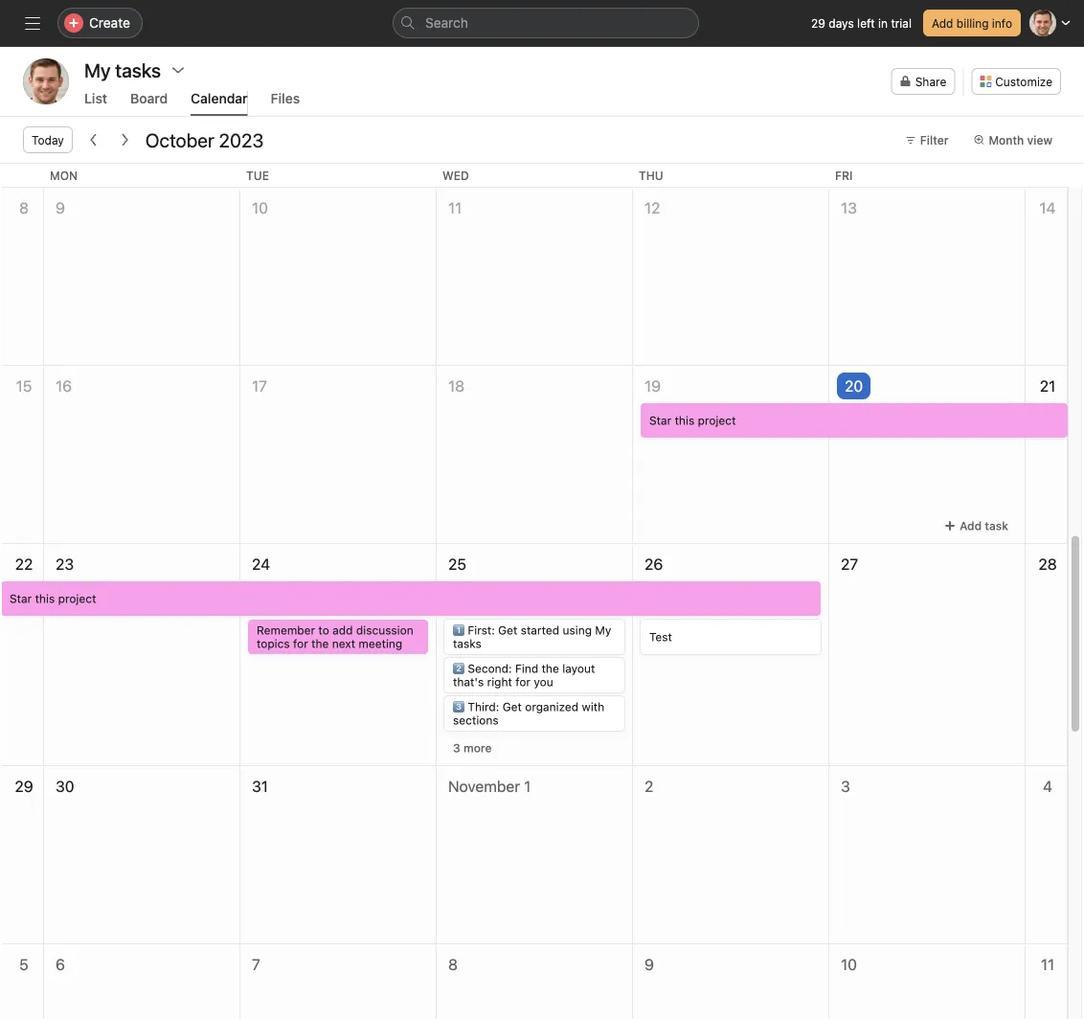 Task type: describe. For each thing, give the bounding box(es) containing it.
started
[[521, 623, 559, 637]]

28
[[1039, 555, 1057, 573]]

star this project for 19
[[649, 414, 736, 427]]

get for started
[[498, 623, 518, 637]]

1
[[524, 777, 531, 795]]

3 for 3 more
[[453, 741, 460, 755]]

21
[[1040, 377, 1056, 395]]

1 vertical spatial 11
[[1041, 955, 1055, 974]]

0 vertical spatial 10
[[252, 199, 268, 217]]

month
[[989, 133, 1024, 147]]

search list box
[[393, 8, 699, 38]]

2️⃣ second: find the layout that's right for you
[[453, 662, 595, 689]]

0 horizontal spatial 11
[[448, 199, 462, 217]]

october
[[145, 128, 214, 151]]

next month image
[[117, 132, 132, 147]]

3 more button
[[444, 735, 500, 761]]

get for organized
[[503, 700, 522, 714]]

star for 19
[[649, 414, 672, 427]]

in
[[878, 16, 888, 30]]

16
[[56, 377, 72, 395]]

22
[[15, 555, 33, 573]]

add task button
[[936, 512, 1017, 539]]

add billing info
[[932, 16, 1012, 30]]

third:
[[468, 700, 499, 714]]

30
[[56, 777, 74, 795]]

my
[[595, 623, 611, 637]]

sections
[[453, 714, 499, 727]]

20
[[845, 377, 863, 395]]

remember to add discussion topics for the next meeting
[[257, 623, 413, 650]]

29 for 29
[[15, 777, 33, 795]]

17
[[252, 377, 267, 395]]

my tasks
[[84, 58, 161, 81]]

today button
[[23, 126, 73, 153]]

13
[[841, 199, 857, 217]]

2023
[[219, 128, 264, 151]]

18
[[448, 377, 465, 395]]

this for 23
[[35, 592, 55, 605]]

add for add billing info
[[932, 16, 953, 30]]

customize button
[[971, 68, 1061, 95]]

3 for 3
[[841, 777, 850, 795]]

2
[[645, 777, 654, 795]]

29 for 29 days left in trial
[[811, 16, 826, 30]]

show options image
[[171, 62, 186, 78]]

expand sidebar image
[[25, 15, 40, 31]]

files link
[[271, 91, 300, 116]]

meeting
[[359, 637, 402, 650]]

3️⃣
[[453, 700, 465, 714]]

search
[[425, 15, 468, 31]]

layout
[[562, 662, 595, 675]]

add for add task
[[960, 519, 982, 533]]

add
[[332, 623, 353, 637]]

second:
[[468, 662, 512, 675]]

topics
[[257, 637, 290, 650]]

3 more
[[453, 741, 492, 755]]

star this project for 23
[[10, 592, 96, 605]]

november
[[448, 777, 520, 795]]

billing
[[957, 16, 989, 30]]

wed
[[442, 169, 469, 182]]

4
[[1043, 777, 1053, 795]]

previous month image
[[86, 132, 101, 147]]

november 1
[[448, 777, 531, 795]]

list link
[[84, 91, 107, 116]]

test
[[649, 630, 672, 644]]

customize
[[995, 75, 1053, 88]]

list
[[84, 91, 107, 106]]

star for 23
[[10, 592, 32, 605]]

1 vertical spatial 8
[[448, 955, 458, 974]]

calendar
[[191, 91, 248, 106]]

23
[[56, 555, 74, 573]]

thu
[[639, 169, 663, 182]]

1️⃣
[[453, 623, 465, 637]]

share
[[915, 75, 947, 88]]

more
[[464, 741, 492, 755]]

left
[[857, 16, 875, 30]]

board
[[130, 91, 168, 106]]

today
[[32, 133, 64, 147]]

project for 23
[[58, 592, 96, 605]]

2️⃣
[[453, 662, 465, 675]]



Task type: locate. For each thing, give the bounding box(es) containing it.
0 horizontal spatial the
[[311, 637, 329, 650]]

with
[[582, 700, 605, 714]]

tt
[[37, 72, 55, 91]]

0 vertical spatial 9
[[56, 199, 65, 217]]

fri
[[835, 169, 853, 182]]

0 vertical spatial 8
[[19, 199, 29, 217]]

add inside button
[[932, 16, 953, 30]]

you
[[534, 675, 553, 689]]

for left you
[[516, 675, 531, 689]]

0 vertical spatial the
[[311, 637, 329, 650]]

get
[[498, 623, 518, 637], [503, 700, 522, 714]]

0 vertical spatial star
[[649, 414, 672, 427]]

0 horizontal spatial for
[[293, 637, 308, 650]]

0 vertical spatial 3
[[453, 741, 460, 755]]

1 vertical spatial project
[[58, 592, 96, 605]]

october 2023
[[145, 128, 264, 151]]

9
[[56, 199, 65, 217], [645, 955, 654, 974]]

month view button
[[965, 126, 1061, 153]]

1 horizontal spatial 11
[[1041, 955, 1055, 974]]

board link
[[130, 91, 168, 116]]

the left next
[[311, 637, 329, 650]]

1 horizontal spatial 9
[[645, 955, 654, 974]]

0 vertical spatial 29
[[811, 16, 826, 30]]

0 vertical spatial 11
[[448, 199, 462, 217]]

month view
[[989, 133, 1053, 147]]

15
[[16, 377, 32, 395]]

12
[[645, 199, 660, 217]]

0 vertical spatial star this project
[[649, 414, 736, 427]]

this for 19
[[675, 414, 695, 427]]

project
[[698, 414, 736, 427], [58, 592, 96, 605]]

5
[[19, 955, 29, 974]]

31
[[252, 777, 268, 795]]

0 horizontal spatial 10
[[252, 199, 268, 217]]

1 horizontal spatial add
[[960, 519, 982, 533]]

1 horizontal spatial this
[[675, 414, 695, 427]]

the inside remember to add discussion topics for the next meeting
[[311, 637, 329, 650]]

0 horizontal spatial 8
[[19, 199, 29, 217]]

1 vertical spatial star this project
[[10, 592, 96, 605]]

0 horizontal spatial star
[[10, 592, 32, 605]]

using
[[563, 623, 592, 637]]

calendar link
[[191, 91, 248, 116]]

1 vertical spatial for
[[516, 675, 531, 689]]

view
[[1027, 133, 1053, 147]]

29 left 30
[[15, 777, 33, 795]]

project for 19
[[698, 414, 736, 427]]

for inside remember to add discussion topics for the next meeting
[[293, 637, 308, 650]]

star
[[649, 414, 672, 427], [10, 592, 32, 605]]

3️⃣ third: get organized with sections
[[453, 700, 605, 727]]

0 vertical spatial this
[[675, 414, 695, 427]]

get inside 1️⃣ first: get started using my tasks
[[498, 623, 518, 637]]

create button
[[57, 8, 143, 38]]

29 left days
[[811, 16, 826, 30]]

1 vertical spatial get
[[503, 700, 522, 714]]

3 inside button
[[453, 741, 460, 755]]

the right find
[[542, 662, 559, 675]]

1 vertical spatial 10
[[841, 955, 857, 974]]

right
[[487, 675, 512, 689]]

29
[[811, 16, 826, 30], [15, 777, 33, 795]]

add inside button
[[960, 519, 982, 533]]

1 vertical spatial 9
[[645, 955, 654, 974]]

that's
[[453, 675, 484, 689]]

star this project down 23
[[10, 592, 96, 605]]

task
[[985, 519, 1009, 533]]

25
[[448, 555, 466, 573]]

3
[[453, 741, 460, 755], [841, 777, 850, 795]]

0 vertical spatial project
[[698, 414, 736, 427]]

0 horizontal spatial 3
[[453, 741, 460, 755]]

1 vertical spatial the
[[542, 662, 559, 675]]

0 horizontal spatial star this project
[[10, 592, 96, 605]]

0 vertical spatial for
[[293, 637, 308, 650]]

7
[[252, 955, 260, 974]]

add left task
[[960, 519, 982, 533]]

1 horizontal spatial star
[[649, 414, 672, 427]]

6
[[56, 955, 65, 974]]

8
[[19, 199, 29, 217], [448, 955, 458, 974]]

add billing info button
[[923, 10, 1021, 36]]

19
[[645, 377, 661, 395]]

0 vertical spatial get
[[498, 623, 518, 637]]

0 horizontal spatial add
[[932, 16, 953, 30]]

create
[[89, 15, 130, 31]]

first:
[[468, 623, 495, 637]]

tue
[[246, 169, 269, 182]]

info
[[992, 16, 1012, 30]]

share button
[[891, 68, 955, 95]]

tasks
[[453, 637, 482, 650]]

the inside 2️⃣ second: find the layout that's right for you
[[542, 662, 559, 675]]

1 vertical spatial this
[[35, 592, 55, 605]]

1 vertical spatial 29
[[15, 777, 33, 795]]

filter
[[920, 133, 949, 147]]

star down the 19
[[649, 414, 672, 427]]

14
[[1040, 199, 1056, 217]]

0 horizontal spatial 29
[[15, 777, 33, 795]]

to
[[318, 623, 329, 637]]

1 horizontal spatial for
[[516, 675, 531, 689]]

24
[[252, 555, 270, 573]]

0 vertical spatial add
[[932, 16, 953, 30]]

for inside 2️⃣ second: find the layout that's right for you
[[516, 675, 531, 689]]

0 horizontal spatial project
[[58, 592, 96, 605]]

find
[[515, 662, 538, 675]]

1 vertical spatial 3
[[841, 777, 850, 795]]

next
[[332, 637, 355, 650]]

0 horizontal spatial 9
[[56, 199, 65, 217]]

1 horizontal spatial 29
[[811, 16, 826, 30]]

star down '22'
[[10, 592, 32, 605]]

1️⃣ first: get started using my tasks
[[453, 623, 611, 650]]

days
[[829, 16, 854, 30]]

remember
[[257, 623, 315, 637]]

1 horizontal spatial the
[[542, 662, 559, 675]]

1 vertical spatial star
[[10, 592, 32, 605]]

1 horizontal spatial star this project
[[649, 414, 736, 427]]

add task
[[960, 519, 1009, 533]]

mon
[[50, 169, 78, 182]]

organized
[[525, 700, 579, 714]]

star this project
[[649, 414, 736, 427], [10, 592, 96, 605]]

1 horizontal spatial 8
[[448, 955, 458, 974]]

files
[[271, 91, 300, 106]]

discussion
[[356, 623, 413, 637]]

27
[[841, 555, 858, 573]]

29 days left in trial
[[811, 16, 912, 30]]

for
[[293, 637, 308, 650], [516, 675, 531, 689]]

1 horizontal spatial 10
[[841, 955, 857, 974]]

filter button
[[896, 126, 957, 153]]

star this project down the 19
[[649, 414, 736, 427]]

add left billing
[[932, 16, 953, 30]]

1 vertical spatial add
[[960, 519, 982, 533]]

this
[[675, 414, 695, 427], [35, 592, 55, 605]]

1 horizontal spatial project
[[698, 414, 736, 427]]

add
[[932, 16, 953, 30], [960, 519, 982, 533]]

get inside "3️⃣ third: get organized with sections"
[[503, 700, 522, 714]]

for left to
[[293, 637, 308, 650]]

get right first:
[[498, 623, 518, 637]]

1 horizontal spatial 3
[[841, 777, 850, 795]]

get down right
[[503, 700, 522, 714]]

26
[[645, 555, 663, 573]]

tt button
[[23, 58, 69, 104]]

0 horizontal spatial this
[[35, 592, 55, 605]]

trial
[[891, 16, 912, 30]]



Task type: vqa. For each thing, say whether or not it's contained in the screenshot.
Previous topics dropdown button
no



